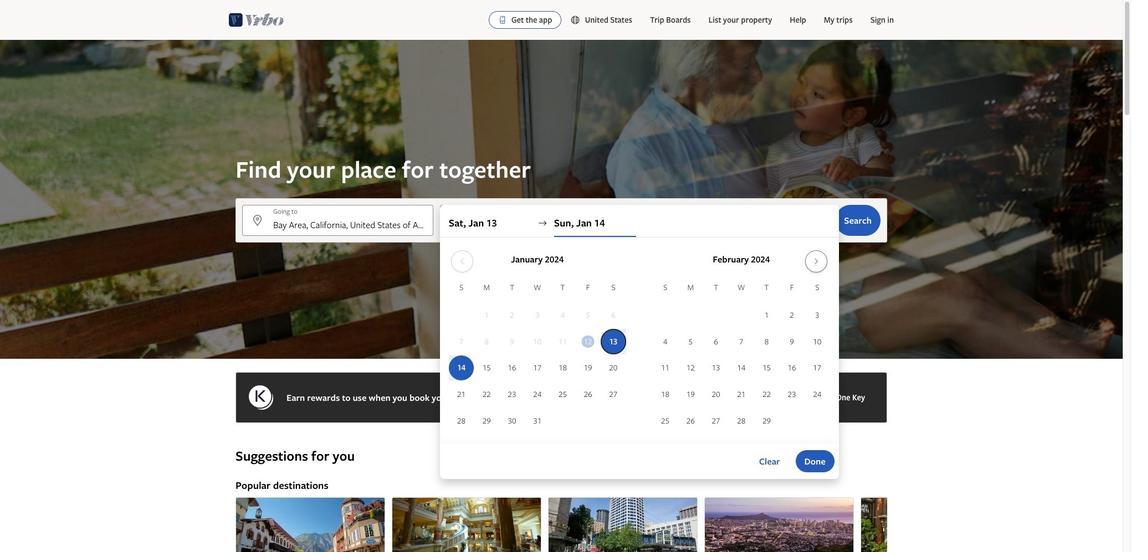 Task type: locate. For each thing, give the bounding box(es) containing it.
main content
[[0, 40, 1123, 553]]

show next card image
[[881, 539, 894, 548]]

small image
[[571, 15, 585, 25]]

makiki - lower punchbowl - tantalus showing landscape views, a sunset and a city image
[[705, 498, 854, 553]]

recently viewed region
[[229, 430, 894, 448]]

january 2024 element
[[449, 282, 626, 435]]

wizard region
[[0, 40, 1123, 480]]

application
[[449, 246, 831, 435]]

today element
[[582, 336, 595, 348]]

next month image
[[810, 257, 824, 266]]

leavenworth featuring a small town or village and street scenes image
[[236, 498, 385, 553]]



Task type: describe. For each thing, give the bounding box(es) containing it.
downtown seattle featuring a skyscraper, a city and street scenes image
[[548, 498, 698, 553]]

download the app button image
[[498, 16, 507, 24]]

vrbo logo image
[[229, 11, 284, 29]]

previous month image
[[456, 257, 469, 266]]

directional image
[[538, 218, 548, 228]]

las vegas featuring interior views image
[[392, 498, 542, 553]]

gastown showing signage, street scenes and outdoor eating image
[[861, 498, 1011, 553]]

show previous card image
[[229, 539, 242, 548]]

february 2024 element
[[653, 282, 831, 435]]

application inside wizard "region"
[[449, 246, 831, 435]]



Task type: vqa. For each thing, say whether or not it's contained in the screenshot.
next month 'image'
yes



